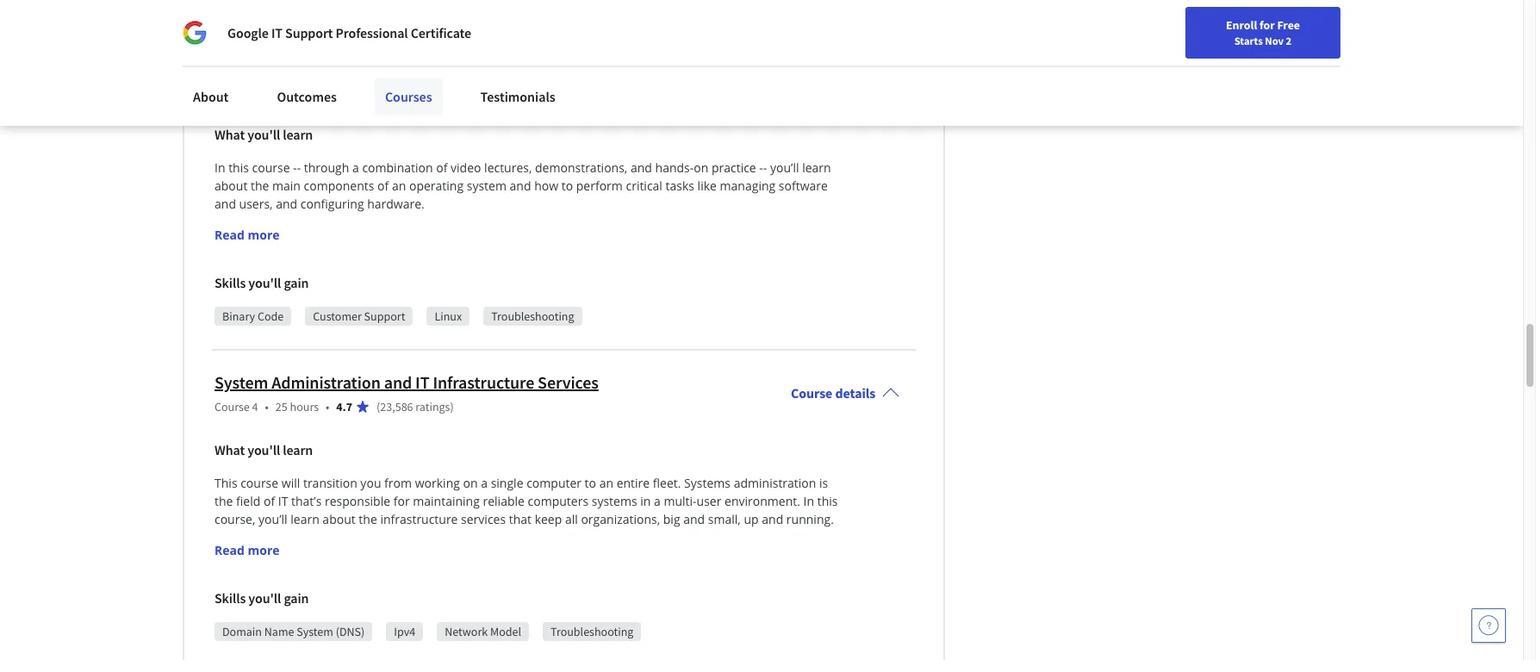 Task type: locate. For each thing, give the bounding box(es) containing it.
more for system
[[248, 542, 280, 559]]

1 ( from the top
[[377, 84, 380, 99]]

read more down users,
[[215, 227, 280, 243]]

enroll for free starts nov 2
[[1226, 17, 1300, 47]]

1 vertical spatial read more
[[215, 542, 280, 559]]

power
[[510, 56, 557, 78]]

like
[[698, 178, 717, 194]]

0 horizontal spatial in
[[215, 160, 225, 176]]

to down understand on the bottom of page
[[477, 547, 489, 564]]

troubleshooting down finally,
[[551, 624, 634, 640]]

is
[[820, 475, 828, 491]]

this up users,
[[228, 160, 249, 176]]

professional
[[336, 24, 408, 41]]

to up the tools
[[826, 529, 837, 546]]

and
[[356, 56, 384, 78], [631, 160, 652, 176], [510, 178, 531, 194], [215, 196, 236, 212], [276, 196, 297, 212], [384, 372, 412, 393], [684, 511, 705, 528], [762, 511, 784, 528], [541, 547, 562, 564], [666, 547, 687, 564], [445, 566, 467, 582]]

learn up software
[[802, 160, 831, 176]]

for right responsible
[[394, 493, 410, 510]]

1 horizontal spatial about
[[323, 511, 356, 528]]

everything
[[496, 529, 555, 546]]

practice
[[712, 160, 756, 176]]

troubleshooting for a
[[491, 309, 574, 324]]

on right dive
[[302, 529, 316, 546]]

of up operating
[[436, 160, 448, 176]]

1 vertical spatial hours
[[290, 399, 319, 415]]

1 skills from the top
[[215, 274, 246, 291]]

what
[[215, 126, 245, 143], [215, 441, 245, 459]]

1 vertical spatial ratings
[[416, 399, 450, 415]]

1 vertical spatial read
[[215, 542, 245, 559]]

4.7 right 33 hours •
[[336, 84, 352, 99]]

0 horizontal spatial for
[[394, 493, 410, 510]]

google image
[[183, 21, 207, 45]]

course
[[215, 84, 250, 99], [791, 385, 833, 402], [215, 399, 250, 415]]

1 4.7 from the top
[[336, 84, 352, 99]]

1 vertical spatial infrastructure
[[663, 529, 740, 546]]

1 vertical spatial course
[[241, 475, 278, 491]]

it right google
[[271, 24, 283, 41]]

1 horizontal spatial system
[[297, 624, 333, 640]]

about link
[[183, 78, 239, 115]]

learn
[[283, 126, 313, 143], [802, 160, 831, 176], [283, 441, 313, 459], [291, 511, 320, 528], [418, 547, 447, 564], [645, 566, 674, 582]]

0 horizontal spatial about
[[215, 178, 248, 194]]

2 what you'll learn from the top
[[215, 441, 313, 459]]

read more down course,
[[215, 542, 280, 559]]

( for 23,586
[[377, 399, 380, 415]]

1 skills you'll gain from the top
[[215, 274, 309, 291]]

binary
[[222, 309, 255, 324]]

0 vertical spatial on
[[694, 160, 709, 176]]

cloud down dive
[[263, 547, 294, 564]]

2 horizontal spatial cloud
[[629, 529, 660, 546]]

( down system administration and it infrastructure services link
[[377, 399, 380, 415]]

this
[[228, 160, 249, 176], [818, 493, 838, 510]]

to inside "in this course -- through a combination of video lectures, demonstrations, and hands-on practice -- you'll learn about the main components of an operating system and how to perform critical tasks like managing software and users, and configuring hardware."
[[562, 178, 573, 194]]

help center image
[[1479, 615, 1500, 636]]

2 vertical spatial on
[[302, 529, 316, 546]]

0 vertical spatial read more button
[[215, 226, 280, 244]]

1 ratings from the top
[[416, 84, 450, 99]]

course left 'details'
[[791, 385, 833, 402]]

and up productivity.
[[541, 547, 562, 564]]

infrastructure up (dns)
[[309, 584, 387, 600]]

1 horizontal spatial systems
[[684, 475, 731, 491]]

0 vertical spatial for
[[1260, 17, 1275, 33]]

learn down that's
[[291, 511, 320, 528]]

users,
[[239, 196, 273, 212]]

information,
[[373, 566, 442, 582]]

skills you'll gain up the name at the left bottom of page
[[215, 590, 309, 607]]

you'll for code
[[248, 274, 281, 291]]

and up 'critical'
[[631, 160, 652, 176]]

( 26,369 ratings
[[377, 84, 450, 99]]

details
[[835, 385, 876, 402]]

2 hours from the top
[[290, 399, 319, 415]]

manage
[[215, 547, 260, 564], [492, 547, 537, 564], [229, 566, 275, 582]]

about
[[215, 178, 248, 194], [323, 511, 356, 528]]

0 vertical spatial gain
[[284, 274, 309, 291]]

you'll down course 4 • 25 hours •
[[248, 441, 280, 459]]

1 read more from the top
[[215, 227, 280, 243]]

in inside this course will transition you from working on a single computer to an entire fleet. systems administration is the field of it that's responsible for maintaining reliable computers systems in a multi-user environment. in this course, you'll learn about the infrastructure services that keep all organizations, big and small, up and running. we'll deep dive on cloud so that you'll understand everything from typical cloud infrastructure setups to how to manage cloud resources. you'll also learn how to manage and configure servers and how to use industry tools to manage computers, user information, and user productivity. finally, you'll learn how to recover your organization's it infrastructure in the event of a disaster.
[[804, 493, 815, 510]]

user up disaster.
[[470, 566, 495, 582]]

you'll down 3
[[248, 126, 280, 143]]

course for course 3
[[215, 84, 250, 99]]

1 vertical spatial systems
[[684, 475, 731, 491]]

manage down everything
[[492, 547, 537, 564]]

course up main
[[252, 160, 290, 176]]

1 more from the top
[[248, 227, 280, 243]]

this down is
[[818, 493, 838, 510]]

to up systems
[[585, 475, 596, 491]]

33
[[276, 84, 288, 99]]

support
[[285, 24, 333, 41], [364, 309, 405, 324]]

0 vertical spatial from
[[384, 475, 412, 491]]

testimonials link
[[470, 78, 566, 115]]

4.7 down administration
[[336, 399, 352, 415]]

combination
[[362, 160, 433, 176]]

an down combination
[[392, 178, 406, 194]]

4.7 for 26,369 ratings
[[336, 84, 352, 99]]

more right we'll
[[248, 542, 280, 559]]

what you'll learn down 3
[[215, 126, 313, 143]]

cloud up resources.
[[319, 529, 350, 546]]

in inside "in this course -- through a combination of video lectures, demonstrations, and hands-on practice -- you'll learn about the main components of an operating system and how to perform critical tasks like managing software and users, and configuring hardware."
[[215, 160, 225, 176]]

operating systems and you: becoming a power user link
[[215, 56, 593, 78]]

skills up domain
[[215, 590, 246, 607]]

( left courses
[[377, 84, 380, 99]]

about up users,
[[215, 178, 248, 194]]

systems
[[291, 56, 352, 78], [684, 475, 731, 491]]

model
[[490, 624, 521, 640]]

managing
[[720, 178, 776, 194]]

the up so
[[359, 511, 377, 528]]

0 vertical spatial read
[[215, 227, 245, 243]]

typical
[[589, 529, 625, 546]]

troubleshooting up the 'services'
[[491, 309, 574, 324]]

2 horizontal spatial on
[[694, 160, 709, 176]]

1 vertical spatial what you'll learn
[[215, 441, 313, 459]]

0 vertical spatial support
[[285, 24, 333, 41]]

on
[[694, 160, 709, 176], [463, 475, 478, 491], [302, 529, 316, 546]]

an
[[392, 178, 406, 194], [600, 475, 614, 491]]

from
[[384, 475, 412, 491], [559, 529, 586, 546]]

1 horizontal spatial an
[[600, 475, 614, 491]]

how
[[534, 178, 559, 194], [799, 529, 823, 546], [450, 547, 474, 564], [690, 547, 714, 564], [677, 566, 701, 582]]

to left 'recover'
[[704, 566, 716, 582]]

read more
[[215, 227, 280, 243], [215, 542, 280, 559]]

what you'll learn for system
[[215, 441, 313, 459]]

1 vertical spatial in
[[804, 493, 815, 510]]

outcomes link
[[267, 78, 347, 115]]

read more for system
[[215, 542, 280, 559]]

about inside "in this course -- through a combination of video lectures, demonstrations, and hands-on practice -- you'll learn about the main components of an operating system and how to perform critical tasks like managing software and users, and configuring hardware."
[[215, 178, 248, 194]]

hours
[[290, 84, 319, 99], [290, 399, 319, 415]]

( for 26,369
[[377, 84, 380, 99]]

1 horizontal spatial in
[[804, 493, 815, 510]]

this inside this course will transition you from working on a single computer to an entire fleet. systems administration is the field of it that's responsible for maintaining reliable computers systems in a multi-user environment. in this course, you'll learn about the infrastructure services that keep all organizations, big and small, up and running. we'll deep dive on cloud so that you'll understand everything from typical cloud infrastructure setups to how to manage cloud resources. you'll also learn how to manage and configure servers and how to use industry tools to manage computers, user information, and user productivity. finally, you'll learn how to recover your organization's it infrastructure in the event of a disaster.
[[818, 493, 838, 510]]

you'll inside "in this course -- through a combination of video lectures, demonstrations, and hands-on practice -- you'll learn about the main components of an operating system and how to perform critical tasks like managing software and users, and configuring hardware."
[[770, 160, 799, 176]]

an inside "in this course -- through a combination of video lectures, demonstrations, and hands-on practice -- you'll learn about the main components of an operating system and how to perform critical tasks like managing software and users, and configuring hardware."
[[392, 178, 406, 194]]

course 4 • 25 hours •
[[215, 399, 329, 415]]

about inside this course will transition you from working on a single computer to an entire fleet. systems administration is the field of it that's responsible for maintaining reliable computers systems in a multi-user environment. in this course, you'll learn about the infrastructure services that keep all organizations, big and small, up and running. we'll deep dive on cloud so that you'll understand everything from typical cloud infrastructure setups to how to manage cloud resources. you'll also learn how to manage and configure servers and how to use industry tools to manage computers, user information, and user productivity. finally, you'll learn how to recover your organization's it infrastructure in the event of a disaster.
[[323, 511, 356, 528]]

main
[[272, 178, 301, 194]]

infrastructure down small, at the bottom
[[663, 529, 740, 546]]

1 vertical spatial 4.7
[[336, 399, 352, 415]]

read more button for system
[[215, 541, 280, 559]]

1 vertical spatial from
[[559, 529, 586, 546]]

fleet.
[[653, 475, 681, 491]]

1 vertical spatial skills you'll gain
[[215, 590, 309, 607]]

industry
[[755, 547, 802, 564]]

read more button down users,
[[215, 226, 280, 244]]

in down about
[[215, 160, 225, 176]]

what for operating systems and you: becoming a power user
[[215, 126, 245, 143]]

1 read from the top
[[215, 227, 245, 243]]

how down understand on the bottom of page
[[450, 547, 474, 564]]

1 vertical spatial skills
[[215, 590, 246, 607]]

read more button for operating
[[215, 226, 280, 244]]

0 vertical spatial system
[[215, 372, 268, 393]]

2 skills you'll gain from the top
[[215, 590, 309, 607]]

what down about
[[215, 126, 245, 143]]

None search field
[[246, 11, 659, 45]]

0 vertical spatial troubleshooting
[[491, 309, 574, 324]]

1 horizontal spatial on
[[463, 475, 478, 491]]

more down users,
[[248, 227, 280, 243]]

course inside this course will transition you from working on a single computer to an entire fleet. systems administration is the field of it that's responsible for maintaining reliable computers systems in a multi-user environment. in this course, you'll learn about the infrastructure services that keep all organizations, big and small, up and running. we'll deep dive on cloud so that you'll understand everything from typical cloud infrastructure setups to how to manage cloud resources. you'll also learn how to manage and configure servers and how to use industry tools to manage computers, user information, and user productivity. finally, you'll learn how to recover your organization's it infrastructure in the event of a disaster.
[[241, 475, 278, 491]]

system administration and it infrastructure services
[[215, 372, 599, 393]]

what for system administration and it infrastructure services
[[215, 441, 245, 459]]

system left (dns)
[[297, 624, 333, 640]]

in
[[215, 160, 225, 176], [804, 493, 815, 510]]

1 horizontal spatial this
[[818, 493, 838, 510]]

2 read from the top
[[215, 542, 245, 559]]

0 vertical spatial ratings
[[416, 84, 450, 99]]

• right 33
[[326, 84, 329, 99]]

skills up the binary
[[215, 274, 246, 291]]

lectures,
[[484, 160, 532, 176]]

and up 23,586
[[384, 372, 412, 393]]

1 horizontal spatial support
[[364, 309, 405, 324]]

1 vertical spatial more
[[248, 542, 280, 559]]

skills you'll gain up binary code
[[215, 274, 309, 291]]

1 vertical spatial that
[[370, 529, 392, 546]]

0 vertical spatial course
[[252, 160, 290, 176]]

in
[[641, 493, 651, 510], [390, 584, 400, 600]]

gain for systems
[[284, 274, 309, 291]]

hours right 25
[[290, 399, 319, 415]]

organizations,
[[581, 511, 660, 528]]

0 vertical spatial skills
[[215, 274, 246, 291]]

course inside "in this course -- through a combination of video lectures, demonstrations, and hands-on practice -- you'll learn about the main components of an operating system and how to perform critical tasks like managing software and users, and configuring hardware."
[[252, 160, 290, 176]]

0 vertical spatial more
[[248, 227, 280, 243]]

2 gain from the top
[[284, 590, 309, 607]]

1 - from the left
[[293, 160, 297, 176]]

0 horizontal spatial in
[[390, 584, 400, 600]]

1 vertical spatial gain
[[284, 590, 309, 607]]

1 read more button from the top
[[215, 226, 280, 244]]

cloud up servers
[[629, 529, 660, 546]]

0 vertical spatial about
[[215, 178, 248, 194]]

tasks
[[666, 178, 695, 194]]

0 vertical spatial in
[[215, 160, 225, 176]]

0 horizontal spatial this
[[228, 160, 249, 176]]

1 gain from the top
[[284, 274, 309, 291]]

0 vertical spatial hours
[[290, 84, 319, 99]]

1 horizontal spatial user
[[470, 566, 495, 582]]

• for 4
[[265, 399, 269, 415]]

1 vertical spatial support
[[364, 309, 405, 324]]

0 vertical spatial this
[[228, 160, 249, 176]]

systems up multi-
[[684, 475, 731, 491]]

cloud
[[319, 529, 350, 546], [629, 529, 660, 546], [263, 547, 294, 564]]

hours right 33
[[290, 84, 319, 99]]

2 vertical spatial infrastructure
[[309, 584, 387, 600]]

1 horizontal spatial that
[[509, 511, 532, 528]]

1 what from the top
[[215, 126, 245, 143]]

you'll up the code in the left of the page
[[248, 274, 281, 291]]

in down information,
[[390, 584, 400, 600]]

about
[[193, 88, 229, 105]]

configure
[[565, 547, 619, 564]]

1 vertical spatial about
[[323, 511, 356, 528]]

you'll for this
[[248, 126, 280, 143]]

user down the you'll
[[345, 566, 370, 582]]

0 horizontal spatial an
[[392, 178, 406, 194]]

also
[[392, 547, 415, 564]]

support right customer
[[364, 309, 405, 324]]

you'll up software
[[770, 160, 799, 176]]

systems up 33 hours •
[[291, 56, 352, 78]]

1 vertical spatial this
[[818, 493, 838, 510]]

this inside "in this course -- through a combination of video lectures, demonstrations, and hands-on practice -- you'll learn about the main components of an operating system and how to perform critical tasks like managing software and users, and configuring hardware."
[[228, 160, 249, 176]]

1 what you'll learn from the top
[[215, 126, 313, 143]]

system up 4
[[215, 372, 268, 393]]

1 vertical spatial troubleshooting
[[551, 624, 634, 640]]

23,586
[[380, 399, 413, 415]]

gain
[[284, 274, 309, 291], [284, 590, 309, 607]]

on up maintaining
[[463, 475, 478, 491]]

for
[[1260, 17, 1275, 33], [394, 493, 410, 510]]

0 vertical spatial 4.7
[[336, 84, 352, 99]]

you'll up the name at the left bottom of page
[[248, 590, 281, 607]]

0 horizontal spatial from
[[384, 475, 412, 491]]

certificate
[[411, 24, 471, 41]]

0 vertical spatial what
[[215, 126, 245, 143]]

video
[[451, 160, 481, 176]]

course left 4
[[215, 399, 250, 415]]

skills you'll gain for operating
[[215, 274, 309, 291]]

you'll up dive
[[259, 511, 288, 528]]

read down users,
[[215, 227, 245, 243]]

what up this
[[215, 441, 245, 459]]

0 vertical spatial an
[[392, 178, 406, 194]]

you'll for name
[[248, 590, 281, 607]]

customer
[[313, 309, 362, 324]]

transition
[[303, 475, 357, 491]]

and left you:
[[356, 56, 384, 78]]

ratings for ( 26,369 ratings
[[416, 84, 450, 99]]

gain for administration
[[284, 590, 309, 607]]

)
[[450, 399, 454, 415]]

4.7
[[336, 84, 352, 99], [336, 399, 352, 415]]

2 ( from the top
[[377, 399, 380, 415]]

0 vertical spatial skills you'll gain
[[215, 274, 309, 291]]

0 vertical spatial (
[[377, 84, 380, 99]]

and left users,
[[215, 196, 236, 212]]

1 horizontal spatial from
[[559, 529, 586, 546]]

what you'll learn up 'will'
[[215, 441, 313, 459]]

1 vertical spatial system
[[297, 624, 333, 640]]

course inside course details dropdown button
[[791, 385, 833, 402]]

2 what from the top
[[215, 441, 245, 459]]

that up the you'll
[[370, 529, 392, 546]]

1 horizontal spatial in
[[641, 493, 651, 510]]

a
[[498, 56, 507, 78], [352, 160, 359, 176], [481, 475, 488, 491], [654, 493, 661, 510], [474, 584, 481, 600]]

read
[[215, 227, 245, 243], [215, 542, 245, 559]]

0 vertical spatial read more
[[215, 227, 280, 243]]

2 ratings from the top
[[416, 399, 450, 415]]

•
[[326, 84, 329, 99], [265, 399, 269, 415], [326, 399, 329, 415]]

1 vertical spatial what
[[215, 441, 245, 459]]

field
[[236, 493, 261, 510]]

it
[[271, 24, 283, 41], [415, 372, 430, 393], [278, 493, 288, 510], [296, 584, 306, 600]]

a inside "in this course -- through a combination of video lectures, demonstrations, and hands-on practice -- you'll learn about the main components of an operating system and how to perform critical tasks like managing software and users, and configuring hardware."
[[352, 160, 359, 176]]

course up field
[[241, 475, 278, 491]]

infrastructure down maintaining
[[380, 511, 458, 528]]

about down responsible
[[323, 511, 356, 528]]

2 read more button from the top
[[215, 541, 280, 559]]

2 skills from the top
[[215, 590, 246, 607]]

1 horizontal spatial cloud
[[319, 529, 350, 546]]

2 horizontal spatial user
[[697, 493, 722, 510]]

english
[[1193, 19, 1235, 37]]

4.7 for 23,586 ratings
[[336, 399, 352, 415]]

1 vertical spatial read more button
[[215, 541, 280, 559]]

read more button
[[215, 226, 280, 244], [215, 541, 280, 559]]

2 4.7 from the top
[[336, 399, 352, 415]]

that
[[509, 511, 532, 528], [370, 529, 392, 546]]

linux
[[435, 309, 462, 324]]

2 read more from the top
[[215, 542, 280, 559]]

you'll
[[359, 547, 389, 564]]

1 horizontal spatial for
[[1260, 17, 1275, 33]]

systems inside this course will transition you from working on a single computer to an entire fleet. systems administration is the field of it that's responsible for maintaining reliable computers systems in a multi-user environment. in this course, you'll learn about the infrastructure services that keep all organizations, big and small, up and running. we'll deep dive on cloud so that you'll understand everything from typical cloud infrastructure setups to how to manage cloud resources. you'll also learn how to manage and configure servers and how to use industry tools to manage computers, user information, and user productivity. finally, you'll learn how to recover your organization's it infrastructure in the event of a disaster.
[[684, 475, 731, 491]]

2 more from the top
[[248, 542, 280, 559]]

1 vertical spatial for
[[394, 493, 410, 510]]

2
[[1286, 34, 1292, 47]]

0 horizontal spatial support
[[285, 24, 333, 41]]

1 vertical spatial an
[[600, 475, 614, 491]]

0 vertical spatial what you'll learn
[[215, 126, 313, 143]]

user
[[697, 493, 722, 510], [345, 566, 370, 582], [470, 566, 495, 582]]

( 23,586 ratings )
[[377, 399, 454, 415]]

1 vertical spatial (
[[377, 399, 380, 415]]

of right event
[[459, 584, 471, 600]]

in up running. at the bottom
[[804, 493, 815, 510]]

for inside this course will transition you from working on a single computer to an entire fleet. systems administration is the field of it that's responsible for maintaining reliable computers systems in a multi-user environment. in this course, you'll learn about the infrastructure services that keep all organizations, big and small, up and running. we'll deep dive on cloud so that you'll understand everything from typical cloud infrastructure setups to how to manage cloud resources. you'll also learn how to manage and configure servers and how to use industry tools to manage computers, user information, and user productivity. finally, you'll learn how to recover your organization's it infrastructure in the event of a disaster.
[[394, 493, 410, 510]]

to down 'demonstrations,'
[[562, 178, 573, 194]]

that up everything
[[509, 511, 532, 528]]

system
[[467, 178, 507, 194]]

ratings down 'system administration and it infrastructure services'
[[416, 399, 450, 415]]

show notifications image
[[1291, 22, 1312, 42]]

0 vertical spatial systems
[[291, 56, 352, 78]]



Task type: describe. For each thing, give the bounding box(es) containing it.
and up event
[[445, 566, 467, 582]]

multi-
[[664, 493, 697, 510]]

a left disaster.
[[474, 584, 481, 600]]

4
[[252, 399, 258, 415]]

services
[[461, 511, 506, 528]]

operating
[[409, 178, 464, 194]]

and down lectures,
[[510, 178, 531, 194]]

read for operating systems and you: becoming a power user
[[215, 227, 245, 243]]

and down environment.
[[762, 511, 784, 528]]

manage down we'll
[[215, 547, 260, 564]]

so
[[354, 529, 367, 546]]

what you'll learn for operating
[[215, 126, 313, 143]]

reliable
[[483, 493, 525, 510]]

an inside this course will transition you from working on a single computer to an entire fleet. systems administration is the field of it that's responsible for maintaining reliable computers systems in a multi-user environment. in this course, you'll learn about the infrastructure services that keep all organizations, big and small, up and running. we'll deep dive on cloud so that you'll understand everything from typical cloud infrastructure setups to how to manage cloud resources. you'll also learn how to manage and configure servers and how to use industry tools to manage computers, user information, and user productivity. finally, you'll learn how to recover your organization's it infrastructure in the event of a disaster.
[[600, 475, 614, 491]]

that's
[[291, 493, 322, 510]]

read more for operating
[[215, 227, 280, 243]]

more for operating
[[248, 227, 280, 243]]

skills you'll gain for system
[[215, 590, 309, 607]]

servers
[[622, 547, 663, 564]]

0 horizontal spatial user
[[345, 566, 370, 582]]

learn down servers
[[645, 566, 674, 582]]

network model
[[445, 624, 521, 640]]

single
[[491, 475, 524, 491]]

learn right also
[[418, 547, 447, 564]]

you
[[361, 475, 381, 491]]

finally,
[[571, 566, 610, 582]]

running.
[[787, 511, 834, 528]]

33 hours •
[[276, 84, 329, 99]]

code
[[258, 309, 284, 324]]

for inside enroll for free starts nov 2
[[1260, 17, 1275, 33]]

you'll up also
[[395, 529, 424, 546]]

free
[[1278, 17, 1300, 33]]

keep
[[535, 511, 562, 528]]

a down fleet.
[[654, 493, 661, 510]]

3 - from the left
[[760, 160, 763, 176]]

operating systems and you: becoming a power user
[[215, 56, 593, 78]]

25
[[276, 399, 288, 415]]

2 - from the left
[[297, 160, 301, 176]]

the inside "in this course -- through a combination of video lectures, demonstrations, and hands-on practice -- you'll learn about the main components of an operating system and how to perform critical tasks like managing software and users, and configuring hardware."
[[251, 178, 269, 194]]

26,369
[[380, 84, 413, 99]]

0 horizontal spatial cloud
[[263, 547, 294, 564]]

learn inside "in this course -- through a combination of video lectures, demonstrations, and hands-on practice -- you'll learn about the main components of an operating system and how to perform critical tasks like managing software and users, and configuring hardware."
[[802, 160, 831, 176]]

setups
[[743, 529, 781, 546]]

0 vertical spatial in
[[641, 493, 651, 510]]

configuring
[[301, 196, 364, 212]]

course 3
[[215, 84, 258, 99]]

tools
[[805, 547, 832, 564]]

organization's
[[215, 584, 293, 600]]

the down this
[[215, 493, 233, 510]]

operating
[[215, 56, 288, 78]]

to down we'll
[[215, 566, 226, 582]]

user
[[560, 56, 593, 78]]

hands-
[[655, 160, 694, 176]]

nov
[[1265, 34, 1284, 47]]

to left use
[[718, 547, 729, 564]]

of right field
[[264, 493, 275, 510]]

you'll for course
[[248, 441, 280, 459]]

your
[[765, 566, 790, 582]]

event
[[425, 584, 456, 600]]

read for system administration and it infrastructure services
[[215, 542, 245, 559]]

recover
[[719, 566, 761, 582]]

deep
[[244, 529, 272, 546]]

to up industry
[[784, 529, 795, 546]]

understand
[[428, 529, 493, 546]]

administration
[[272, 372, 381, 393]]

productivity.
[[498, 566, 568, 582]]

it down computers,
[[296, 584, 306, 600]]

how left use
[[690, 547, 714, 564]]

troubleshooting for services
[[551, 624, 634, 640]]

ipv4
[[394, 624, 416, 640]]

you'll down servers
[[613, 566, 642, 582]]

the down information,
[[403, 584, 422, 600]]

0 vertical spatial that
[[509, 511, 532, 528]]

services
[[538, 372, 599, 393]]

system administration and it infrastructure services link
[[215, 372, 599, 393]]

course for course details
[[791, 385, 833, 402]]

and right servers
[[666, 547, 687, 564]]

and down main
[[276, 196, 297, 212]]

1 hours from the top
[[290, 84, 319, 99]]

of up 'hardware.'
[[378, 178, 389, 194]]

manage up the 'organization's'
[[229, 566, 275, 582]]

course,
[[215, 511, 255, 528]]

enroll
[[1226, 17, 1258, 33]]

use
[[732, 547, 752, 564]]

4 - from the left
[[763, 160, 767, 176]]

computer
[[527, 475, 582, 491]]

network
[[445, 624, 488, 640]]

customer support
[[313, 309, 405, 324]]

dive
[[275, 529, 299, 546]]

0 horizontal spatial on
[[302, 529, 316, 546]]

software
[[779, 178, 828, 194]]

google
[[228, 24, 269, 41]]

infrastructure
[[433, 372, 535, 393]]

all
[[565, 511, 578, 528]]

it down 'will'
[[278, 493, 288, 510]]

how down running. at the bottom
[[799, 529, 823, 546]]

skills for system administration and it infrastructure services
[[215, 590, 246, 607]]

disaster.
[[484, 584, 532, 600]]

small,
[[708, 511, 741, 528]]

a left single
[[481, 475, 488, 491]]

learn up 'will'
[[283, 441, 313, 459]]

0 horizontal spatial system
[[215, 372, 268, 393]]

ratings for ( 23,586 ratings )
[[416, 399, 450, 415]]

• down administration
[[326, 399, 329, 415]]

1 vertical spatial on
[[463, 475, 478, 491]]

and right the big
[[684, 511, 705, 528]]

working
[[415, 475, 460, 491]]

learn down outcomes link
[[283, 126, 313, 143]]

course details
[[791, 385, 876, 402]]

becoming
[[422, 56, 495, 78]]

1 vertical spatial in
[[390, 584, 400, 600]]

a left power
[[498, 56, 507, 78]]

it up ( 23,586 ratings )
[[415, 372, 430, 393]]

• for hours
[[326, 84, 329, 99]]

name
[[264, 624, 294, 640]]

3
[[252, 84, 258, 99]]

course details button
[[777, 360, 914, 426]]

up
[[744, 511, 759, 528]]

you:
[[387, 56, 418, 78]]

0 horizontal spatial systems
[[291, 56, 352, 78]]

how inside "in this course -- through a combination of video lectures, demonstrations, and hands-on practice -- you'll learn about the main components of an operating system and how to perform critical tasks like managing software and users, and configuring hardware."
[[534, 178, 559, 194]]

skills for operating systems and you: becoming a power user
[[215, 274, 246, 291]]

big
[[663, 511, 680, 528]]

in this course -- through a combination of video lectures, demonstrations, and hands-on practice -- you'll learn about the main components of an operating system and how to perform critical tasks like managing software and users, and configuring hardware.
[[215, 160, 835, 212]]

this
[[215, 475, 237, 491]]

on inside "in this course -- through a combination of video lectures, demonstrations, and hands-on practice -- you'll learn about the main components of an operating system and how to perform critical tasks like managing software and users, and configuring hardware."
[[694, 160, 709, 176]]

critical
[[626, 178, 663, 194]]

courses
[[385, 88, 432, 105]]

0 horizontal spatial that
[[370, 529, 392, 546]]

how left 'recover'
[[677, 566, 701, 582]]

we'll
[[215, 529, 241, 546]]

through
[[304, 160, 349, 176]]

computers,
[[278, 566, 342, 582]]

will
[[282, 475, 300, 491]]

0 vertical spatial infrastructure
[[380, 511, 458, 528]]



Task type: vqa. For each thing, say whether or not it's contained in the screenshot.
What
yes



